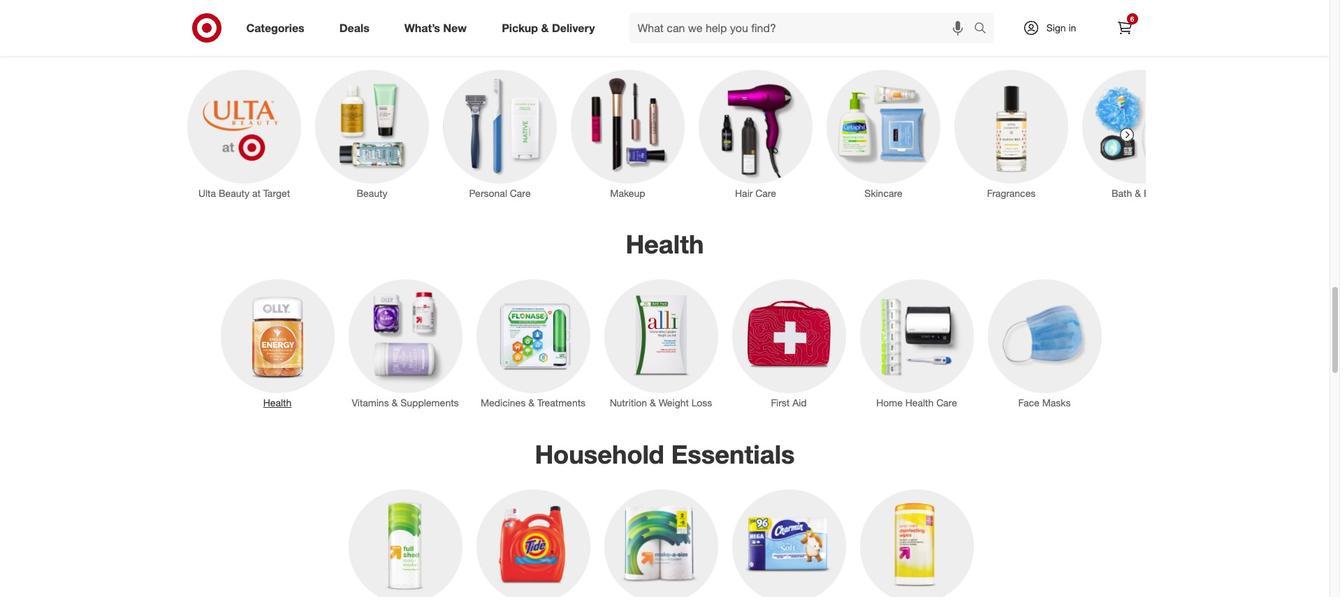 Task type: locate. For each thing, give the bounding box(es) containing it.
& right vitamins
[[392, 397, 398, 409]]

health down health image
[[263, 397, 291, 409]]

categories link
[[235, 13, 322, 43]]

household essentials
[[535, 439, 795, 470]]

pickup
[[502, 21, 538, 35]]

& for weight
[[650, 397, 656, 409]]

sign
[[1047, 22, 1067, 34]]

& right medicines
[[528, 397, 534, 409]]

medicines & treatments
[[481, 397, 586, 409]]

home health care link
[[860, 280, 974, 411]]

nutrition & weight loss
[[610, 397, 712, 409]]

& right bath
[[1135, 187, 1141, 199]]

first aid link
[[732, 280, 846, 411]]

& right delivery on the left top
[[614, 19, 631, 50]]

skincare
[[865, 187, 903, 199]]

0 horizontal spatial health
[[263, 397, 291, 409]]

pickup & delivery
[[502, 21, 595, 35]]

pickup & delivery link
[[490, 13, 613, 43]]

1 horizontal spatial health
[[626, 229, 704, 260]]

vitamins & supplements
[[352, 397, 459, 409]]

aid
[[793, 397, 807, 409]]

face masks image
[[988, 280, 1102, 394]]

nutrition & weight loss image
[[604, 280, 718, 394]]

treatments
[[537, 397, 586, 409]]

first aid image
[[732, 280, 846, 394]]

& for supplements
[[392, 397, 398, 409]]

1 horizontal spatial personal
[[638, 19, 744, 50]]

laundry care image
[[476, 490, 590, 598]]

0 vertical spatial personal
[[638, 19, 744, 50]]

0 horizontal spatial personal
[[469, 187, 507, 199]]

beauty
[[522, 19, 607, 50], [218, 187, 249, 199], [356, 187, 387, 199]]

home health care image
[[860, 280, 974, 394]]

health right home
[[906, 397, 934, 409]]

fragrances link
[[955, 70, 1069, 201]]

skincare image
[[827, 70, 941, 184]]

& left weight
[[650, 397, 656, 409]]

beauty link
[[315, 70, 429, 201]]

6 link
[[1110, 13, 1141, 43]]

household
[[535, 439, 665, 470]]

2 horizontal spatial beauty
[[522, 19, 607, 50]]

bath & body
[[1112, 187, 1167, 199]]

health
[[626, 229, 704, 260], [263, 397, 291, 409], [906, 397, 934, 409]]

makeup
[[610, 187, 645, 199]]

personal
[[638, 19, 744, 50], [469, 187, 507, 199]]

medicines
[[481, 397, 526, 409]]

& right the pickup
[[541, 21, 549, 35]]

fragrances
[[987, 187, 1036, 199]]

medicines & treatments link
[[476, 280, 590, 411]]

sign in
[[1047, 22, 1077, 34]]

beauty for beauty & personal care
[[522, 19, 607, 50]]

& for treatments
[[528, 397, 534, 409]]

& for delivery
[[541, 21, 549, 35]]

care
[[751, 19, 809, 50], [510, 187, 531, 199], [756, 187, 776, 199], [937, 397, 957, 409]]

ulta
[[198, 187, 216, 199]]

bath & body image
[[1083, 70, 1197, 184]]

1 horizontal spatial beauty
[[356, 187, 387, 199]]

first
[[771, 397, 790, 409]]

face masks
[[1019, 397, 1071, 409]]

categories
[[246, 21, 305, 35]]

face
[[1019, 397, 1040, 409]]

health image
[[220, 280, 334, 394]]

0 horizontal spatial beauty
[[218, 187, 249, 199]]

bath & body link
[[1083, 70, 1197, 201]]

& for body
[[1135, 187, 1141, 199]]

nutrition & weight loss link
[[604, 280, 718, 411]]

&
[[614, 19, 631, 50], [541, 21, 549, 35], [1135, 187, 1141, 199], [392, 397, 398, 409], [528, 397, 534, 409], [650, 397, 656, 409]]

fragrances image
[[955, 70, 1069, 184]]

sign in link
[[1011, 13, 1099, 43]]

vitamins
[[352, 397, 389, 409]]

deals
[[340, 21, 370, 35]]

6
[[1131, 15, 1135, 23]]

beauty image
[[315, 70, 429, 184]]

health down makeup at the top
[[626, 229, 704, 260]]

personal care image
[[443, 70, 557, 184]]

1 vertical spatial personal
[[469, 187, 507, 199]]

household essentials image
[[348, 490, 462, 598]]

personal care
[[469, 187, 531, 199]]

delivery
[[552, 21, 595, 35]]



Task type: vqa. For each thing, say whether or not it's contained in the screenshot.
left Personal
yes



Task type: describe. For each thing, give the bounding box(es) containing it.
beauty & personal care
[[522, 19, 809, 50]]

what's new link
[[393, 13, 485, 43]]

what's
[[405, 21, 440, 35]]

essentials
[[672, 439, 795, 470]]

hair care image
[[699, 70, 813, 184]]

body
[[1144, 187, 1167, 199]]

search button
[[968, 13, 1002, 46]]

cleaning supplies image
[[860, 490, 974, 598]]

what's new
[[405, 21, 467, 35]]

ulta beauty at target link
[[187, 70, 301, 201]]

vitamins & supplements image
[[348, 280, 462, 394]]

makeup image
[[571, 70, 685, 184]]

home health care
[[876, 397, 957, 409]]

What can we help you find? suggestions appear below search field
[[630, 13, 978, 43]]

search
[[968, 22, 1002, 36]]

deals link
[[328, 13, 387, 43]]

skincare link
[[827, 70, 941, 201]]

new
[[443, 21, 467, 35]]

target
[[263, 187, 290, 199]]

nutrition
[[610, 397, 647, 409]]

face masks link
[[988, 280, 1102, 411]]

at
[[252, 187, 260, 199]]

& for personal
[[614, 19, 631, 50]]

medicines & treatments image
[[476, 280, 590, 394]]

first aid
[[771, 397, 807, 409]]

personal care link
[[443, 70, 557, 201]]

health link
[[220, 280, 334, 411]]

hair care
[[735, 187, 776, 199]]

home
[[876, 397, 903, 409]]

ulta beauty at target image
[[187, 70, 301, 184]]

in
[[1069, 22, 1077, 34]]

ulta beauty at target
[[198, 187, 290, 199]]

hair care link
[[699, 70, 813, 201]]

toilet paper image
[[732, 490, 846, 598]]

hair
[[735, 187, 753, 199]]

paper towels image
[[604, 490, 718, 598]]

2 horizontal spatial health
[[906, 397, 934, 409]]

loss
[[692, 397, 712, 409]]

makeup link
[[571, 70, 685, 201]]

health inside 'link'
[[263, 397, 291, 409]]

beauty for beauty
[[356, 187, 387, 199]]

supplements
[[400, 397, 459, 409]]

masks
[[1043, 397, 1071, 409]]

vitamins & supplements link
[[348, 280, 462, 411]]

bath
[[1112, 187, 1132, 199]]

weight
[[659, 397, 689, 409]]



